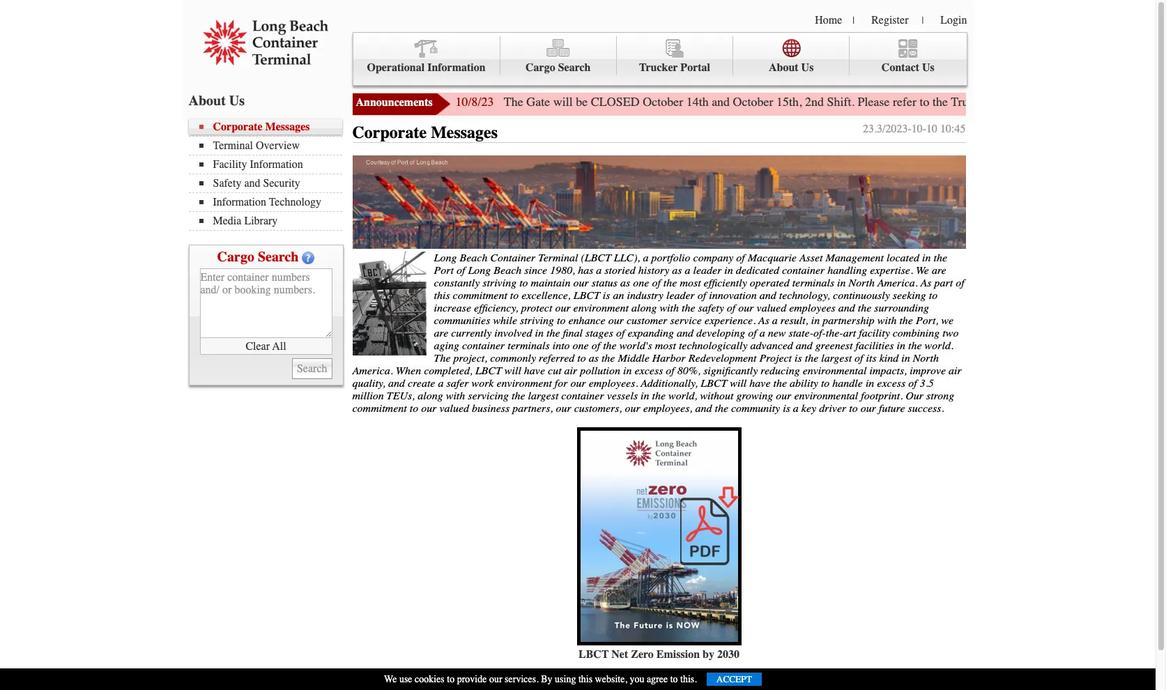 Task type: locate. For each thing, give the bounding box(es) containing it.
terminal
[[213, 139, 253, 152], [538, 251, 578, 264]]

by
[[541, 673, 553, 685]]

world,
[[669, 389, 698, 402]]

trucker
[[639, 61, 678, 74]]

stages
[[586, 327, 613, 339]]

million
[[352, 389, 384, 402]]

1 horizontal spatial valued
[[757, 302, 787, 314]]

largest down cut
[[528, 389, 559, 402]]

1 gate from the left
[[527, 94, 550, 109]]

valued down operated
[[757, 302, 787, 314]]

excess down world's
[[635, 364, 663, 377]]

for right the page
[[1095, 94, 1110, 109]]

0 horizontal spatial cargo
[[217, 249, 254, 265]]

1 horizontal spatial with
[[660, 302, 679, 314]]

striving
[[483, 277, 517, 289], [520, 314, 554, 327]]

0 vertical spatial container
[[782, 264, 825, 277]]

air right improve
[[949, 364, 962, 377]]

we left part
[[916, 264, 929, 277]]

0 horizontal spatial october
[[643, 94, 683, 109]]

announcements
[[356, 96, 433, 109]]

impacts,
[[870, 364, 907, 377]]

we use cookies to provide our services. by using this website, you agree to this.
[[384, 673, 697, 685]]

0 vertical spatial cargo search
[[526, 61, 591, 74]]

0 horizontal spatial cargo search
[[217, 249, 299, 265]]

improve
[[910, 364, 946, 377]]

1 horizontal spatial north
[[913, 352, 939, 364]]

Enter container numbers and/ or booking numbers.  text field
[[200, 268, 332, 338]]

the inside long beach container terminal (lbct llc), a portfolio company of macquarie asset management located in the port of long beach since 1980, has a storied history as a leader in dedicated container handling expertise. we are constantly striving to maintain our status as one of the most efficiently operated terminals in north america. as part of this commitment to excellence, lbct is an industry leader of innovation and technology, continuously seeking to increase efficiency, protect our environment along with the safety of our valued employees and the surrounding communities while striving to enhance our customer service experience. as a result, in partnership with the port, we are currently involved in the final stages of expanding and developing of a new state-of-the-art facility combining two aging container terminals into one of the world's most technologically advanced and greenest facilities in the world. the project, commonly referred to as the middle harbor redevelopment project is the largest of its kind in north america. when completed, lbct will have cut air pollution in excess of 80%, significantly reducing environmental impacts, improve air quality, and create a safer work environment for our employees. additionally, lbct will have the ability to handle in excess of 3.5 million teus, along with servicing the largest container vessels in the world, without growing our environmental footprint. our strong commitment to our valued business partners, our customers, our employees, and the community is a key driver to our future success.
[[434, 352, 451, 364]]

technology
[[269, 196, 321, 208]]

as
[[672, 264, 682, 277], [621, 277, 630, 289], [589, 352, 599, 364]]

us up corporate messages link at the top left
[[229, 93, 245, 109]]

leader up innovation
[[693, 264, 722, 277]]

0 vertical spatial america.
[[878, 277, 918, 289]]

beach left since
[[494, 264, 522, 277]]

1 horizontal spatial |
[[922, 15, 924, 26]]

lbct left net
[[579, 648, 609, 661]]

corporate inside corporate messages terminal overview facility information safety and security information technology media library
[[213, 121, 263, 133]]

1 vertical spatial america.
[[352, 364, 393, 377]]

you
[[630, 673, 644, 685]]

october left 15th,
[[733, 94, 774, 109]]

1 horizontal spatial have
[[750, 377, 771, 389]]

america.
[[878, 277, 918, 289], [352, 364, 393, 377]]

seeking
[[893, 289, 926, 302]]

north up 3.5
[[913, 352, 939, 364]]

1 horizontal spatial gate
[[984, 94, 1007, 109]]

0 vertical spatial commitment
[[453, 289, 507, 302]]

0 horizontal spatial will
[[505, 364, 521, 377]]

us inside contact us link
[[922, 61, 935, 74]]

1 horizontal spatial beach
[[494, 264, 522, 277]]

the left project,
[[434, 352, 451, 364]]

of
[[736, 251, 745, 264], [457, 264, 465, 277], [652, 277, 661, 289], [956, 277, 965, 289], [698, 289, 706, 302], [727, 302, 736, 314], [616, 327, 625, 339], [748, 327, 757, 339], [592, 339, 600, 352], [855, 352, 864, 364], [666, 364, 675, 377], [909, 377, 917, 389]]

0 horizontal spatial |
[[853, 15, 855, 26]]

1 vertical spatial as
[[759, 314, 770, 327]]

0 vertical spatial most
[[680, 277, 701, 289]]

will left be
[[553, 94, 573, 109]]

0 vertical spatial one
[[633, 277, 649, 289]]

1 horizontal spatial environment
[[574, 302, 629, 314]]

is right project
[[795, 352, 802, 364]]

0 horizontal spatial about us
[[189, 93, 245, 109]]

messages inside corporate messages terminal overview facility information safety and security information technology media library
[[265, 121, 310, 133]]

and
[[712, 94, 730, 109], [244, 177, 260, 190], [760, 289, 776, 302], [839, 302, 855, 314], [677, 327, 694, 339], [796, 339, 813, 352], [388, 377, 405, 389], [695, 402, 712, 415]]

commitment up communities
[[453, 289, 507, 302]]

0 horizontal spatial messages
[[265, 121, 310, 133]]

0 vertical spatial we
[[916, 264, 929, 277]]

1 horizontal spatial terminals
[[792, 277, 835, 289]]

1 horizontal spatial long
[[468, 264, 491, 277]]

1 vertical spatial environment
[[497, 377, 552, 389]]

we left the use
[[384, 673, 397, 685]]

largest down the-
[[821, 352, 852, 364]]

1 horizontal spatial about
[[769, 61, 799, 74]]

0 horizontal spatial gate
[[527, 94, 550, 109]]

1 horizontal spatial as
[[921, 277, 932, 289]]

referred
[[539, 352, 575, 364]]

terminal inside corporate messages terminal overview facility information safety and security information technology media library
[[213, 139, 253, 152]]

final
[[563, 327, 583, 339]]

the left world.
[[908, 339, 922, 352]]

is left key
[[783, 402, 791, 415]]

one right into
[[573, 339, 589, 352]]

search
[[558, 61, 591, 74], [258, 249, 299, 265]]

0 vertical spatial north
[[849, 277, 875, 289]]

and right 14th
[[712, 94, 730, 109]]

strong
[[927, 389, 955, 402]]

messages for corporate messages terminal overview facility information safety and security information technology media library
[[265, 121, 310, 133]]

information down safety
[[213, 196, 266, 208]]

the up facility
[[858, 302, 872, 314]]

0 horizontal spatial most
[[655, 339, 676, 352]]

leader up "service"
[[666, 289, 695, 302]]

0 vertical spatial as
[[921, 277, 932, 289]]

2 horizontal spatial us
[[922, 61, 935, 74]]

0 horizontal spatial we
[[384, 673, 397, 685]]

0 vertical spatial information
[[427, 61, 486, 74]]

technology,
[[779, 289, 830, 302]]

0 vertical spatial are
[[932, 264, 947, 277]]

0 horizontal spatial largest
[[528, 389, 559, 402]]

0 horizontal spatial this
[[434, 289, 450, 302]]

this inside long beach container terminal (lbct llc), a portfolio company of macquarie asset management located in the port of long beach since 1980, has a storied history as a leader in dedicated container handling expertise. we are constantly striving to maintain our status as one of the most efficiently operated terminals in north america. as part of this commitment to excellence, lbct is an industry leader of innovation and technology, continuously seeking to increase efficiency, protect our environment along with the safety of our valued employees and the surrounding communities while striving to enhance our customer service experience. as a result, in partnership with the port, we are currently involved in the final stages of expanding and developing of a new state-of-the-art facility combining two aging container terminals into one of the world's most technologically advanced and greenest facilities in the world. the project, commonly referred to as the middle harbor redevelopment project is the largest of its kind in north america. when completed, lbct will have cut air pollution in excess of 80%, significantly reducing environmental impacts, improve air quality, and create a safer work environment for our employees. additionally, lbct will have the ability to handle in excess of 3.5 million teus, along with servicing the largest container vessels in the world, without growing our environmental footprint. our strong commitment to our valued business partners, our customers, our employees, and the community is a key driver to our future success.
[[434, 289, 450, 302]]

excellence,
[[522, 289, 571, 302]]

1 vertical spatial north
[[913, 352, 939, 364]]

14th
[[686, 94, 709, 109]]

terminal up facility
[[213, 139, 253, 152]]

0 horizontal spatial about
[[189, 93, 226, 109]]

1 horizontal spatial corporate
[[352, 123, 427, 142]]

north down the 'management'
[[849, 277, 875, 289]]

operational information link
[[353, 36, 500, 76]]

a left result,
[[772, 314, 778, 327]]

in
[[922, 251, 931, 264], [725, 264, 733, 277], [837, 277, 846, 289], [811, 314, 820, 327], [535, 327, 544, 339], [897, 339, 906, 352], [902, 352, 910, 364], [623, 364, 632, 377], [866, 377, 875, 389], [641, 389, 649, 402]]

messages up overview
[[265, 121, 310, 133]]

messages down 10/8/23
[[431, 123, 498, 142]]

1 vertical spatial for
[[555, 377, 568, 389]]

art
[[843, 327, 856, 339]]

of right company
[[736, 251, 745, 264]]

us for about us link
[[801, 61, 814, 74]]

website,
[[595, 673, 627, 685]]

container
[[782, 264, 825, 277], [462, 339, 505, 352], [561, 389, 604, 402]]

have up community
[[750, 377, 771, 389]]

business
[[472, 402, 510, 415]]

kind
[[880, 352, 899, 364]]

gate right truck
[[984, 94, 1007, 109]]

1 horizontal spatial us
[[801, 61, 814, 74]]

0 horizontal spatial excess
[[635, 364, 663, 377]]

0 horizontal spatial air
[[564, 364, 577, 377]]

growing
[[737, 389, 773, 402]]

most down the portfolio
[[680, 277, 701, 289]]

ability
[[790, 377, 818, 389]]

1 horizontal spatial october
[[733, 94, 774, 109]]

terminals left into
[[508, 339, 550, 352]]

as right history
[[672, 264, 682, 277]]

storied
[[605, 264, 636, 277]]

0 vertical spatial this
[[434, 289, 450, 302]]

container up 'technology,'
[[782, 264, 825, 277]]

gate
[[527, 94, 550, 109], [984, 94, 1007, 109]]

the right 10/8/23
[[504, 94, 523, 109]]

0 horizontal spatial for
[[555, 377, 568, 389]]

1 horizontal spatial this
[[579, 673, 593, 685]]

commitment
[[453, 289, 507, 302], [352, 402, 407, 415]]

hours
[[1011, 94, 1041, 109]]

further
[[1113, 94, 1147, 109]]

along right teus,
[[418, 389, 443, 402]]

corporate messages terminal overview facility information safety and security information technology media library
[[213, 121, 321, 227]]

clear all
[[246, 340, 286, 352]]

surrounding
[[875, 302, 929, 314]]

one right an
[[633, 277, 649, 289]]

1 horizontal spatial for
[[1095, 94, 1110, 109]]

about up facility
[[189, 93, 226, 109]]

1 vertical spatial cargo search
[[217, 249, 299, 265]]

terminals
[[792, 277, 835, 289], [508, 339, 550, 352]]

1 horizontal spatial is
[[783, 402, 791, 415]]

menu bar
[[352, 32, 967, 86], [189, 119, 349, 231]]

and down dedicated
[[760, 289, 776, 302]]

the
[[504, 94, 523, 109], [434, 352, 451, 364]]

of right port
[[457, 264, 465, 277]]

2 october from the left
[[733, 94, 774, 109]]

air right cut
[[564, 364, 577, 377]]

have
[[524, 364, 545, 377], [750, 377, 771, 389]]

| left login
[[922, 15, 924, 26]]

most
[[680, 277, 701, 289], [655, 339, 676, 352]]

combining
[[893, 327, 940, 339]]

2 vertical spatial is
[[783, 402, 791, 415]]

this down port
[[434, 289, 450, 302]]

provide
[[457, 673, 487, 685]]

0 horizontal spatial one
[[573, 339, 589, 352]]

cookies
[[415, 673, 445, 685]]

service
[[670, 314, 702, 327]]

1 vertical spatial terminal
[[538, 251, 578, 264]]

maintain
[[531, 277, 571, 289]]

as left part
[[921, 277, 932, 289]]

us inside about us link
[[801, 61, 814, 74]]

our down an
[[608, 314, 624, 327]]

terminals up employees
[[792, 277, 835, 289]]

information
[[427, 61, 486, 74], [250, 158, 303, 171], [213, 196, 266, 208]]

to left protect
[[510, 289, 519, 302]]

handling
[[828, 264, 867, 277]]

overview
[[256, 139, 300, 152]]

as down stages in the top right of the page
[[589, 352, 599, 364]]

work
[[472, 377, 494, 389]]

teus,
[[387, 389, 415, 402]]

community
[[731, 402, 780, 415]]

pollution
[[580, 364, 621, 377]]

1 horizontal spatial the
[[504, 94, 523, 109]]

about up 15th,
[[769, 61, 799, 74]]

1 horizontal spatial striving
[[520, 314, 554, 327]]

of left new
[[748, 327, 757, 339]]

advanced
[[751, 339, 793, 352]]

success.
[[908, 402, 944, 415]]

and right safety
[[244, 177, 260, 190]]

america. up the million at the left of page
[[352, 364, 393, 377]]

north
[[849, 277, 875, 289], [913, 352, 939, 364]]

long right port
[[468, 264, 491, 277]]

1 vertical spatial leader
[[666, 289, 695, 302]]

0 horizontal spatial is
[[603, 289, 610, 302]]

with
[[660, 302, 679, 314], [878, 314, 897, 327], [446, 389, 465, 402]]

0 vertical spatial striving
[[483, 277, 517, 289]]

facilities
[[856, 339, 894, 352]]

0 horizontal spatial terminal
[[213, 139, 253, 152]]

involved
[[495, 327, 532, 339]]

terminal up the maintain
[[538, 251, 578, 264]]

0 horizontal spatial striving
[[483, 277, 517, 289]]

information down overview
[[250, 158, 303, 171]]

as
[[921, 277, 932, 289], [759, 314, 770, 327]]

us right contact
[[922, 61, 935, 74]]

1 horizontal spatial we
[[916, 264, 929, 277]]

and inside corporate messages terminal overview facility information safety and security information technology media library
[[244, 177, 260, 190]]

for
[[1095, 94, 1110, 109], [555, 377, 568, 389]]

most right world's
[[655, 339, 676, 352]]

menu bar containing corporate messages
[[189, 119, 349, 231]]

0 vertical spatial about
[[769, 61, 799, 74]]

safety and security link
[[199, 177, 342, 190]]

of up pollution
[[592, 339, 600, 352]]

0 vertical spatial about us
[[769, 61, 814, 74]]

the left final
[[547, 327, 560, 339]]

1 vertical spatial the
[[434, 352, 451, 364]]

the left ability at the bottom
[[774, 377, 787, 389]]

partners,
[[513, 402, 553, 415]]

3.5
[[920, 377, 934, 389]]

a right llc),
[[643, 251, 649, 264]]

we inside long beach container terminal (lbct llc), a portfolio company of macquarie asset management located in the port of long beach since 1980, has a storied history as a leader in dedicated container handling expertise. we are constantly striving to maintain our status as one of the most efficiently operated terminals in north america. as part of this commitment to excellence, lbct is an industry leader of innovation and technology, continuously seeking to increase efficiency, protect our environment along with the safety of our valued employees and the surrounding communities while striving to enhance our customer service experience. as a result, in partnership with the port, we are currently involved in the final stages of expanding and developing of a new state-of-the-art facility combining two aging container terminals into one of the world's most technologically advanced and greenest facilities in the world. the project, commonly referred to as the middle harbor redevelopment project is the largest of its kind in north america. when completed, lbct will have cut air pollution in excess of 80%, significantly reducing environmental impacts, improve air quality, and create a safer work environment for our employees. additionally, lbct will have the ability to handle in excess of 3.5 million teus, along with servicing the largest container vessels in the world, without growing our environmental footprint. our strong commitment to our valued business partners, our customers, our employees, and the community is a key driver to our future success.
[[916, 264, 929, 277]]

since
[[524, 264, 547, 277]]

with up facilities
[[878, 314, 897, 327]]

and up harbor
[[677, 327, 694, 339]]

asset
[[800, 251, 823, 264]]

as up the "advanced"
[[759, 314, 770, 327]]

vessels
[[607, 389, 638, 402]]

1 horizontal spatial terminal
[[538, 251, 578, 264]]

1 vertical spatial environmental
[[794, 389, 858, 402]]

2 air from the left
[[949, 364, 962, 377]]

search up be
[[558, 61, 591, 74]]

0 horizontal spatial long
[[434, 251, 457, 264]]

about us up corporate messages link at the top left
[[189, 93, 245, 109]]

register link
[[872, 14, 909, 26]]

efficiency,
[[474, 302, 518, 314]]

1 october from the left
[[643, 94, 683, 109]]

0 horizontal spatial corporate
[[213, 121, 263, 133]]

of up "service"
[[698, 289, 706, 302]]

with up expanding
[[660, 302, 679, 314]]

2 horizontal spatial is
[[795, 352, 802, 364]]

1 horizontal spatial about us
[[769, 61, 814, 74]]

to right driver
[[849, 402, 858, 415]]

container down communities
[[462, 339, 505, 352]]

2 horizontal spatial container
[[782, 264, 825, 277]]

None submit
[[292, 358, 332, 379]]

search down the 'media library' link
[[258, 249, 299, 265]]

efficiently
[[704, 277, 747, 289]]

messages for corporate messages
[[431, 123, 498, 142]]

history
[[639, 264, 669, 277]]

cargo search link
[[500, 36, 617, 76]]

for down referred
[[555, 377, 568, 389]]

will down redevelopment
[[730, 377, 747, 389]]

1 horizontal spatial largest
[[821, 352, 852, 364]]

are right located
[[932, 264, 947, 277]]

in down the 'management'
[[837, 277, 846, 289]]

2 horizontal spatial will
[[730, 377, 747, 389]]



Task type: vqa. For each thing, say whether or not it's contained in the screenshot.
VESSEL associated with NAME
no



Task type: describe. For each thing, give the bounding box(es) containing it.
future
[[879, 402, 905, 415]]

0 vertical spatial largest
[[821, 352, 852, 364]]

when
[[396, 364, 421, 377]]

the right servicing
[[512, 389, 525, 402]]

0 horizontal spatial are
[[434, 327, 448, 339]]

to down create
[[410, 402, 418, 415]]

a left key
[[793, 402, 799, 415]]

1 vertical spatial about
[[189, 93, 226, 109]]

1 | from the left
[[853, 15, 855, 26]]

reducing
[[761, 364, 800, 377]]

1 horizontal spatial will
[[553, 94, 573, 109]]

quality,
[[352, 377, 386, 389]]

terminal inside long beach container terminal (lbct llc), a portfolio company of macquarie asset management located in the port of long beach since 1980, has a storied history as a leader in dedicated container handling expertise. we are constantly striving to maintain our status as one of the most efficiently operated terminals in north america. as part of this commitment to excellence, lbct is an industry leader of innovation and technology, continuously seeking to increase efficiency, protect our environment along with the safety of our valued employees and the surrounding communities while striving to enhance our customer service experience. as a result, in partnership with the port, we are currently involved in the final stages of expanding and developing of a new state-of-the-art facility combining two aging container terminals into one of the world's most technologically advanced and greenest facilities in the world. the project, commonly referred to as the middle harbor redevelopment project is the largest of its kind in north america. when completed, lbct will have cut air pollution in excess of 80%, significantly reducing environmental impacts, improve air quality, and create a safer work environment for our employees. additionally, lbct will have the ability to handle in excess of 3.5 million teus, along with servicing the largest container vessels in the world, without growing our environmental footprint. our strong commitment to our valued business partners, our customers, our employees, and the community is a key driver to our future success.
[[538, 251, 578, 264]]

lbct down redevelopment
[[701, 377, 727, 389]]

1 vertical spatial one
[[573, 339, 589, 352]]

security
[[263, 177, 300, 190]]

located
[[887, 251, 920, 264]]

2 gate from the left
[[984, 94, 1007, 109]]

0 vertical spatial environment
[[574, 302, 629, 314]]

continuously
[[833, 289, 890, 302]]

0 horizontal spatial have
[[524, 364, 545, 377]]

media
[[213, 215, 241, 227]]

in right facilities
[[897, 339, 906, 352]]

of right stages in the top right of the page
[[616, 327, 625, 339]]

expanding
[[628, 327, 674, 339]]

1 vertical spatial most
[[655, 339, 676, 352]]

0 vertical spatial is
[[603, 289, 610, 302]]

corporate messages
[[352, 123, 498, 142]]

about inside menu bar
[[769, 61, 799, 74]]

status
[[592, 277, 618, 289]]

the left middle
[[602, 352, 615, 364]]

2 vertical spatial information
[[213, 196, 266, 208]]

0 vertical spatial along
[[632, 302, 657, 314]]

2nd
[[805, 94, 824, 109]]

1 horizontal spatial excess
[[877, 377, 906, 389]]

of left 80%,
[[666, 364, 675, 377]]

the down the portfolio
[[664, 277, 677, 289]]

project
[[760, 352, 792, 364]]

refer
[[893, 94, 917, 109]]

has
[[578, 264, 594, 277]]

shift.
[[827, 94, 855, 109]]

dedicated
[[736, 264, 779, 277]]

to right seeking
[[929, 289, 938, 302]]

1 horizontal spatial as
[[621, 277, 630, 289]]

state-
[[789, 327, 814, 339]]

0 horizontal spatial north
[[849, 277, 875, 289]]

terminal overview link
[[199, 139, 342, 152]]

closed
[[591, 94, 640, 109]]

our left the future
[[861, 402, 876, 415]]

long beach container terminal (lbct llc), a portfolio company of macquarie asset management located in the port of long beach since 1980, has a storied history as a leader in dedicated container handling expertise. we are constantly striving to maintain our status as one of the most efficiently operated terminals in north america. as part of this commitment to excellence, lbct is an industry leader of innovation and technology, continuously seeking to increase efficiency, protect our environment along with the safety of our valued employees and the surrounding communities while striving to enhance our customer service experience. as a result, in partnership with the port, we are currently involved in the final stages of expanding and developing of a new state-of-the-art facility combining two aging container terminals into one of the world's most technologically advanced and greenest facilities in the world. the project, commonly referred to as the middle harbor redevelopment project is the largest of its kind in north america. when completed, lbct will have cut air pollution in excess of 80%, significantly reducing environmental impacts, improve air quality, and create a safer work environment for our employees. additionally, lbct will have the ability to handle in excess of 3.5 million teus, along with servicing the largest container vessels in the world, without growing our environmental footprint. our strong commitment to our valued business partners, our customers, our employees, and the community is a key driver to our future success.
[[352, 251, 965, 415]]

our left status
[[573, 277, 589, 289]]

1 vertical spatial about us
[[189, 93, 245, 109]]

0 vertical spatial the
[[504, 94, 523, 109]]

its
[[866, 352, 877, 364]]

into
[[553, 339, 570, 352]]

this.
[[681, 673, 697, 685]]

developing
[[697, 327, 745, 339]]

our down efficiently
[[739, 302, 754, 314]]

our right partners, on the bottom of page
[[556, 402, 571, 415]]

0 horizontal spatial america.
[[352, 364, 393, 377]]

key
[[802, 402, 817, 415]]

23.3/2023-
[[863, 123, 912, 135]]

a left new
[[760, 327, 765, 339]]

2 | from the left
[[922, 15, 924, 26]]

our right protect
[[555, 302, 571, 314]]

accept
[[717, 674, 752, 685]]

in right vessels
[[641, 389, 649, 402]]

in right kind
[[902, 352, 910, 364]]

in down protect
[[535, 327, 544, 339]]

truck
[[951, 94, 981, 109]]

world.
[[925, 339, 954, 352]]

portal
[[681, 61, 710, 74]]

operated
[[750, 277, 790, 289]]

in right located
[[922, 251, 931, 264]]

the up part
[[934, 251, 948, 264]]

in right handle
[[866, 377, 875, 389]]

lbct up "enhance" on the top of page
[[574, 289, 600, 302]]

a left safer at the left bottom
[[438, 377, 444, 389]]

menu bar containing operational information
[[352, 32, 967, 86]]

expertise.
[[870, 264, 913, 277]]

and left create
[[388, 377, 405, 389]]

a left company
[[685, 264, 691, 277]]

1 vertical spatial striving
[[520, 314, 554, 327]]

clear
[[246, 340, 270, 352]]

partnership
[[823, 314, 875, 327]]

without
[[700, 389, 734, 402]]

communities
[[434, 314, 490, 327]]

customers,
[[574, 402, 622, 415]]

corporate for corporate messages terminal overview facility information safety and security information technology media library
[[213, 121, 263, 133]]

and left the of-
[[796, 339, 813, 352]]

1 horizontal spatial america.
[[878, 277, 918, 289]]

be
[[576, 94, 588, 109]]

our down create
[[421, 402, 437, 415]]

0 horizontal spatial with
[[446, 389, 465, 402]]

1 air from the left
[[564, 364, 577, 377]]

for inside long beach container terminal (lbct llc), a portfolio company of macquarie asset management located in the port of long beach since 1980, has a storied history as a leader in dedicated container handling expertise. we are constantly striving to maintain our status as one of the most efficiently operated terminals in north america. as part of this commitment to excellence, lbct is an industry leader of innovation and technology, continuously seeking to increase efficiency, protect our environment along with the safety of our valued employees and the surrounding communities while striving to enhance our customer service experience. as a result, in partnership with the port, we are currently involved in the final stages of expanding and developing of a new state-of-the-art facility combining two aging container terminals into one of the world's most technologically advanced and greenest facilities in the world. the project, commonly referred to as the middle harbor redevelopment project is the largest of its kind in north america. when completed, lbct will have cut air pollution in excess of 80%, significantly reducing environmental impacts, improve air quality, and create a safer work environment for our employees. additionally, lbct will have the ability to handle in excess of 3.5 million teus, along with servicing the largest container vessels in the world, without growing our environmental footprint. our strong commitment to our valued business partners, our customers, our employees, and the community is a key driver to our future success.
[[555, 377, 568, 389]]

library
[[244, 215, 278, 227]]

1 horizontal spatial search
[[558, 61, 591, 74]]

information technology link
[[199, 196, 342, 208]]

lbct up servicing
[[475, 364, 502, 377]]

1 vertical spatial terminals
[[508, 339, 550, 352]]

the left port,
[[900, 314, 913, 327]]

to left the maintain
[[520, 277, 528, 289]]

employees.
[[589, 377, 638, 389]]

safer
[[447, 377, 469, 389]]

(lbct
[[581, 251, 611, 264]]

23.3/2023-10-10 10:45
[[863, 123, 966, 135]]

0 horizontal spatial beach
[[460, 251, 488, 264]]

our
[[906, 389, 924, 402]]

to right ability at the bottom
[[821, 377, 830, 389]]

of right part
[[956, 277, 965, 289]]

0 horizontal spatial us
[[229, 93, 245, 109]]

a right has
[[596, 264, 602, 277]]

significantly
[[704, 364, 758, 377]]

0 vertical spatial environmental
[[803, 364, 867, 377]]

0 horizontal spatial as
[[759, 314, 770, 327]]

enhance
[[568, 314, 606, 327]]

1 vertical spatial this
[[579, 673, 593, 685]]

our right provide
[[489, 673, 502, 685]]

greenest
[[816, 339, 853, 352]]

currently
[[451, 327, 492, 339]]

agree
[[647, 673, 668, 685]]

protect
[[521, 302, 552, 314]]

0 vertical spatial leader
[[693, 264, 722, 277]]

footprint.
[[861, 389, 903, 402]]

and up art
[[839, 302, 855, 314]]

0 vertical spatial valued
[[757, 302, 787, 314]]

facility
[[213, 158, 247, 171]]

80%,
[[678, 364, 701, 377]]

the up ability at the bottom
[[805, 352, 819, 364]]

driver
[[819, 402, 847, 415]]

world's
[[620, 339, 652, 352]]

2 horizontal spatial as
[[672, 264, 682, 277]]

the left world's
[[603, 339, 617, 352]]

port,
[[916, 314, 939, 327]]

1 horizontal spatial one
[[633, 277, 649, 289]]

the left safety in the right top of the page
[[682, 302, 695, 314]]

to left this.
[[670, 673, 678, 685]]

in right result,
[[811, 314, 820, 327]]

in up vessels
[[623, 364, 632, 377]]

company
[[693, 251, 734, 264]]

constantly
[[434, 277, 480, 289]]

net
[[612, 648, 628, 661]]

the left world,
[[652, 389, 666, 402]]

safety
[[213, 177, 241, 190]]

our down employees.
[[625, 402, 641, 415]]

to up into
[[557, 314, 566, 327]]

0 horizontal spatial as
[[589, 352, 599, 364]]

of down the portfolio
[[652, 277, 661, 289]]

our right cut
[[571, 377, 586, 389]]

please
[[858, 94, 890, 109]]

llc),
[[614, 251, 640, 264]]

and right employees,
[[695, 402, 712, 415]]

contact us
[[882, 61, 935, 74]]

10:45
[[941, 123, 966, 135]]

1 vertical spatial cargo
[[217, 249, 254, 265]]

login link
[[941, 14, 967, 26]]

us for contact us link
[[922, 61, 935, 74]]

middle
[[618, 352, 650, 364]]

home
[[815, 14, 842, 26]]

2 horizontal spatial with
[[878, 314, 897, 327]]

employees,
[[643, 402, 693, 415]]

1 horizontal spatial cargo search
[[526, 61, 591, 74]]

of left its
[[855, 352, 864, 364]]

1 vertical spatial information
[[250, 158, 303, 171]]

10/8/23
[[456, 94, 494, 109]]

to right refer
[[920, 94, 930, 109]]

1980,
[[550, 264, 575, 277]]

1 vertical spatial search
[[258, 249, 299, 265]]

container
[[490, 251, 536, 264]]

corporate for corporate messages
[[352, 123, 427, 142]]

technologically
[[679, 339, 748, 352]]

1 horizontal spatial commitment
[[453, 289, 507, 302]]

0 horizontal spatial along
[[418, 389, 443, 402]]

increase
[[434, 302, 471, 314]]

1 vertical spatial we
[[384, 673, 397, 685]]

0 horizontal spatial environment
[[497, 377, 552, 389]]

to right cookies
[[447, 673, 455, 685]]

to right into
[[577, 352, 586, 364]]

of right safety in the right top of the page
[[727, 302, 736, 314]]

while
[[493, 314, 517, 327]]

1 vertical spatial container
[[462, 339, 505, 352]]

1 vertical spatial valued
[[439, 402, 469, 415]]

innovation
[[709, 289, 757, 302]]

in up innovation
[[725, 264, 733, 277]]

page
[[1068, 94, 1092, 109]]

our down reducing
[[776, 389, 792, 402]]

clear all button
[[200, 338, 332, 355]]

1 horizontal spatial container
[[561, 389, 604, 402]]

cargo inside cargo search link
[[526, 61, 555, 74]]

harbor
[[652, 352, 686, 364]]

media library link
[[199, 215, 342, 227]]

cut
[[548, 364, 562, 377]]

the left truck
[[933, 94, 948, 109]]

the left community
[[715, 402, 729, 415]]

operational information
[[367, 61, 486, 74]]

of left 3.5
[[909, 377, 917, 389]]

1 vertical spatial commitment
[[352, 402, 407, 415]]

servicing
[[468, 389, 509, 402]]



